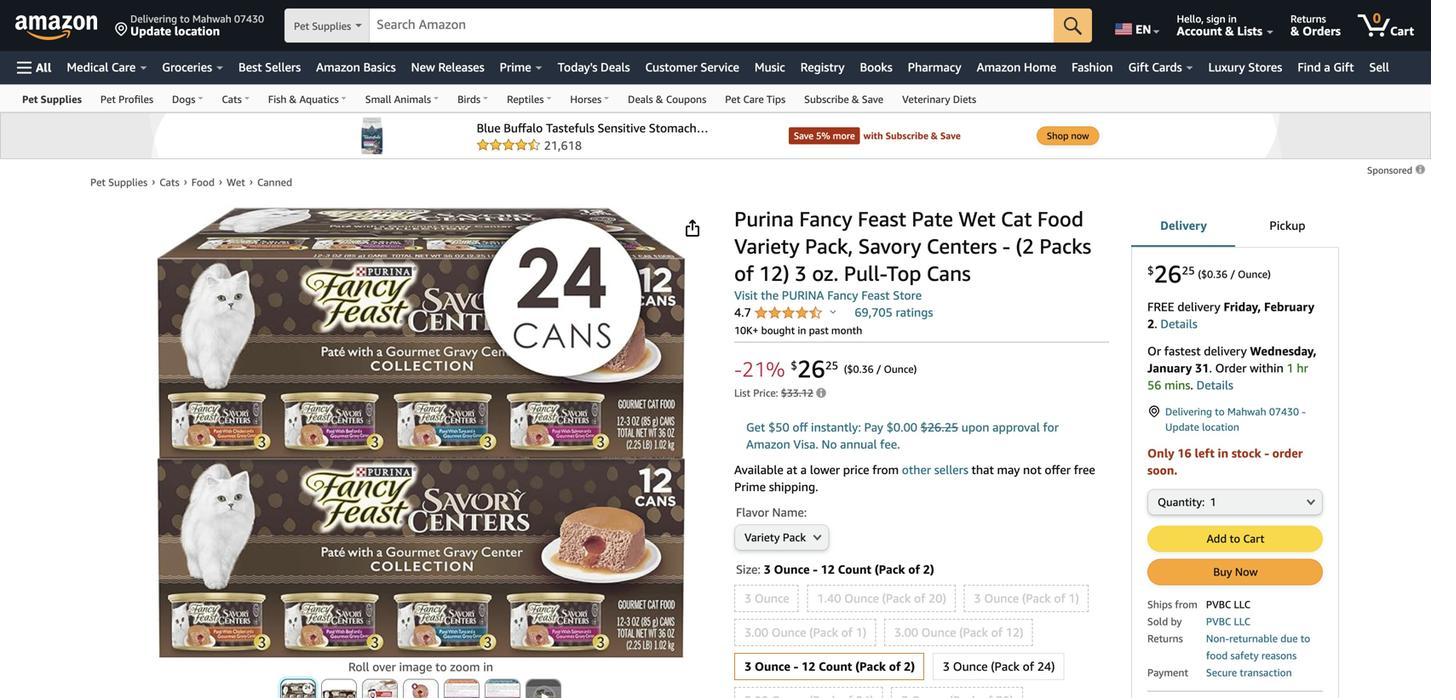 Task type: describe. For each thing, give the bounding box(es) containing it.
4 › from the left
[[250, 175, 253, 187]]

in inside only 16 left in stock - order soon.
[[1218, 446, 1229, 460]]

location inside delivering to mahwah 07430 - update location
[[1202, 421, 1239, 433]]

2 vertical spatial .
[[1190, 378, 1193, 392]]

0 vertical spatial fancy
[[799, 207, 852, 231]]

mahwah for update
[[1227, 406, 1266, 418]]

orders
[[1303, 24, 1341, 38]]

1 vertical spatial deals
[[628, 93, 653, 105]]

0 vertical spatial delivery
[[1178, 300, 1221, 314]]

over
[[372, 660, 396, 674]]

roll over image to zoom in
[[348, 660, 493, 674]]

1 vertical spatial . details
[[1190, 378, 1233, 392]]

llc inside pvbc llc returns
[[1234, 616, 1251, 628]]

to left zoom
[[435, 660, 447, 674]]

small
[[365, 93, 391, 105]]

dogs
[[172, 93, 195, 105]]

0 vertical spatial 26
[[1154, 260, 1182, 288]]

for
[[1043, 420, 1059, 434]]

1 hr 56 mins
[[1147, 361, 1308, 392]]

offer
[[1045, 463, 1071, 477]]

horses link
[[561, 85, 619, 112]]

0 vertical spatial feast
[[858, 207, 906, 231]]

leave feedback on sponsored ad element
[[1367, 165, 1427, 176]]

3 for 3 ounce (pack of 24)
[[943, 660, 950, 674]]

purina fancy feast pate wet cat food variety pack, savory centers - (2 packs of 12) 3 oz. pull-top cans image
[[156, 205, 685, 659]]

books
[[860, 60, 893, 74]]

- inside purina fancy feast pate wet cat food variety pack, savory centers - (2 packs of 12) 3 oz. pull-top cans visit the purina fancy feast store
[[1002, 234, 1010, 259]]

wet inside purina fancy feast pate wet cat food variety pack, savory centers - (2 packs of 12) 3 oz. pull-top cans visit the purina fancy feast store
[[959, 207, 996, 231]]

luxury
[[1209, 60, 1245, 74]]

secure transaction button
[[1206, 665, 1292, 679]]

2 › from the left
[[184, 175, 187, 187]]

to inside non-returnable due to food safety reasons payment
[[1301, 633, 1310, 645]]

(2
[[1016, 234, 1034, 259]]

25 inside $ 26 25 ( $0.36 / ounce)
[[1182, 264, 1195, 277]]

birds
[[458, 93, 481, 105]]

off
[[793, 420, 808, 434]]

& for subscribe
[[852, 93, 859, 105]]

supplies inside search box
[[312, 20, 351, 32]]

0
[[1373, 10, 1381, 26]]

to for delivering to mahwah 07430 - update location
[[1215, 406, 1225, 418]]

a inside find a gift link
[[1324, 60, 1330, 74]]

3 › from the left
[[219, 175, 222, 187]]

0 vertical spatial deals
[[601, 60, 630, 74]]

cards
[[1152, 60, 1182, 74]]

1 vertical spatial a
[[801, 463, 807, 477]]

llc inside ships from pvbc llc sold by
[[1234, 599, 1251, 611]]

en
[[1136, 22, 1151, 36]]

0 vertical spatial details link
[[1161, 317, 1198, 331]]

12) inside button
[[1006, 626, 1023, 640]]

free
[[1074, 463, 1095, 477]]

of up 1.40 ounce (pack of 20)
[[908, 563, 920, 577]]

registry link
[[793, 55, 852, 79]]

sold
[[1147, 616, 1168, 628]]

4.7
[[734, 305, 754, 319]]

1 vertical spatial details link
[[1196, 378, 1233, 392]]

tab list containing delivery
[[1131, 204, 1339, 249]]

hello,
[[1177, 13, 1204, 25]]

groceries
[[162, 60, 212, 74]]

ounce) inside $ 26 25 ( $0.36 / ounce)
[[1238, 268, 1271, 280]]

pharmacy link
[[900, 55, 969, 79]]

$ inside $ 26 25 ( $0.36 / ounce)
[[1147, 264, 1154, 277]]

1 vertical spatial supplies
[[41, 93, 82, 105]]

07430 for update
[[234, 13, 264, 25]]

sign
[[1207, 13, 1226, 25]]

69,705 ratings
[[855, 305, 933, 319]]

past
[[809, 325, 829, 336]]

pet care tips link
[[716, 85, 795, 112]]

- inside button
[[794, 660, 798, 674]]

horses
[[570, 93, 602, 105]]

available
[[734, 463, 783, 477]]

1 gift from the left
[[1128, 60, 1149, 74]]

pet supplies inside search box
[[294, 20, 351, 32]]

customer
[[645, 60, 697, 74]]

reasons
[[1261, 650, 1297, 662]]

12 inside 3 ounce - 12 count (pack of 2) button
[[802, 660, 816, 674]]

(pack down the 1.40 ounce (pack of 20) button
[[855, 660, 886, 674]]

/ inside $ 26 25 ( $0.36 / ounce)
[[1230, 268, 1235, 280]]

luxury stores
[[1209, 60, 1282, 74]]

care for medical
[[112, 60, 136, 74]]

small animals link
[[356, 85, 448, 112]]

$50
[[768, 420, 789, 434]]

small animals
[[365, 93, 431, 105]]

mins
[[1165, 378, 1190, 392]]

1 vertical spatial pet supplies
[[22, 93, 82, 105]]

( inside $ 26 25 ( $0.36 / ounce)
[[1198, 268, 1201, 280]]

ounce for 3 ounce - 12 count (pack of 2)
[[755, 660, 791, 674]]

subscribe
[[804, 93, 849, 105]]

en link
[[1105, 4, 1168, 47]]

$ inside -21% $ 26 25 ( $0.36 / ounce)
[[791, 359, 797, 372]]

prime inside prime link
[[500, 60, 531, 74]]

ounce for 3 ounce (pack of 1)
[[984, 592, 1019, 606]]

cart inside the "navigation" navigation
[[1390, 24, 1414, 38]]

name:
[[772, 506, 807, 520]]

size:
[[736, 563, 761, 577]]

(pack for 3 ounce (pack of 1)
[[1022, 592, 1051, 606]]

popover image
[[830, 310, 836, 314]]

care for pet
[[743, 93, 764, 105]]

month
[[831, 325, 862, 336]]

1 vertical spatial dropdown image
[[813, 534, 821, 541]]

quantity:
[[1158, 496, 1205, 509]]

- inside delivering to mahwah 07430 - update location
[[1302, 406, 1306, 418]]

mahwah for location
[[192, 13, 231, 25]]

non-returnable due to food safety reasons button
[[1206, 631, 1310, 662]]

navigation navigation
[[0, 0, 1431, 112]]

1 vertical spatial fancy
[[827, 288, 858, 302]]

approval
[[993, 420, 1040, 434]]

returnable
[[1229, 633, 1278, 645]]

ounce for 1.40 ounce (pack of 20)
[[844, 592, 879, 606]]

fish & aquatics link
[[259, 85, 356, 112]]

of inside purina fancy feast pate wet cat food variety pack, savory centers - (2 packs of 12) 3 oz. pull-top cans visit the purina fancy feast store
[[734, 261, 754, 286]]

1 vertical spatial details
[[1196, 378, 1233, 392]]

20)
[[929, 592, 946, 606]]

$0.36 inside -21% $ 26 25 ( $0.36 / ounce)
[[847, 363, 874, 375]]

that may not offer free prime shipping.
[[734, 463, 1095, 494]]

0 horizontal spatial 1
[[1210, 496, 1216, 509]]

cat
[[1001, 207, 1032, 231]]

of left 24)
[[1023, 660, 1034, 674]]

to for delivering to mahwah 07430 update location
[[180, 13, 190, 25]]

list price: $33.12
[[734, 387, 813, 399]]

0 vertical spatial details
[[1161, 317, 1198, 331]]

3 ounce - 12 count (pack of 2) button
[[735, 654, 924, 680]]

medical
[[67, 60, 108, 74]]

purina fancy feast pate wet cat food variety pack, savory centers - (2 packs of 12) 3 oz. pull-top cans visit the purina fancy feast store
[[734, 207, 1091, 302]]

in right zoom
[[483, 660, 493, 674]]

3 ounce button
[[735, 586, 798, 612]]

delivery
[[1160, 219, 1207, 233]]

fastest
[[1164, 344, 1201, 358]]

Search Amazon text field
[[370, 9, 1054, 42]]

of left the 20)
[[914, 592, 925, 606]]

amazon for amazon home
[[977, 60, 1021, 74]]

fashion
[[1072, 60, 1113, 74]]

1 vertical spatial feast
[[861, 288, 890, 302]]

amazon image
[[15, 15, 98, 41]]

ounce for 3.00 ounce (pack of 12)
[[921, 626, 956, 640]]

3 right size:
[[764, 563, 771, 577]]

pet inside search box
[[294, 20, 309, 32]]

visit
[[734, 288, 758, 302]]

variety inside purina fancy feast pate wet cat food variety pack, savory centers - (2 packs of 12) 3 oz. pull-top cans visit the purina fancy feast store
[[734, 234, 800, 259]]

1) for 3.00 ounce (pack of 1)
[[856, 626, 867, 640]]

count inside button
[[819, 660, 852, 674]]

returns inside pvbc llc returns
[[1147, 633, 1183, 645]]

(pack for 3.00 ounce (pack of 12)
[[959, 626, 988, 640]]

pet inside pet supplies › cats › food › wet › canned
[[90, 176, 106, 188]]

cats inside pet supplies › cats › food › wet › canned
[[160, 176, 179, 188]]

from inside ships from pvbc llc sold by
[[1175, 599, 1198, 611]]

pickup
[[1270, 219, 1306, 233]]

(pack for 1.40 ounce (pack of 20)
[[882, 592, 911, 606]]

pet supplies › cats › food › wet › canned
[[90, 175, 292, 188]]

pack
[[783, 531, 806, 544]]

3 ounce (pack of 24) button
[[934, 654, 1064, 680]]

shipping.
[[769, 480, 818, 494]]

ships from pvbc llc sold by
[[1147, 599, 1251, 628]]

music
[[755, 60, 785, 74]]

returns inside the "returns & orders"
[[1291, 13, 1326, 25]]

0 vertical spatial 2)
[[923, 563, 934, 577]]

list
[[734, 387, 751, 399]]

1) for 3 ounce (pack of 1)
[[1069, 592, 1079, 606]]

cats inside the "navigation" navigation
[[222, 93, 242, 105]]

ounce down pack
[[774, 563, 810, 577]]

flavor name:
[[736, 506, 807, 520]]

3.00 for 3.00 ounce (pack of 12)
[[894, 626, 918, 640]]

no
[[822, 437, 837, 451]]

store
[[893, 288, 922, 302]]

releases
[[438, 60, 484, 74]]

1 › from the left
[[152, 175, 155, 187]]

pate
[[912, 207, 953, 231]]

(pack up 1.40 ounce (pack of 20)
[[875, 563, 905, 577]]

customer service link
[[638, 55, 747, 79]]

delivering for location
[[130, 13, 177, 25]]

pet supplies link for dogs link in the top left of the page
[[13, 85, 91, 112]]

update inside delivering to mahwah 07430 - update location
[[1165, 421, 1199, 433]]

stores
[[1248, 60, 1282, 74]]

price
[[843, 463, 869, 477]]

amazon home link
[[969, 55, 1064, 79]]

option group containing 3 ounce
[[729, 582, 1109, 699]]

delivering to mahwah 07430 - update location link
[[1147, 404, 1323, 435]]

$0.00
[[887, 420, 917, 434]]

secure transaction
[[1206, 667, 1292, 679]]

ratings
[[896, 305, 933, 319]]

3 ounce (pack of 1)
[[974, 592, 1079, 606]]



Task type: locate. For each thing, give the bounding box(es) containing it.
of up 3 ounce (pack of 24)
[[991, 626, 1003, 640]]

$0.36 down month on the right of the page
[[847, 363, 874, 375]]

safety
[[1231, 650, 1259, 662]]

0 vertical spatial food
[[191, 176, 215, 188]]

pet supplies down all
[[22, 93, 82, 105]]

wet link
[[227, 176, 245, 188]]

pay
[[864, 420, 883, 434]]

1 vertical spatial update
[[1165, 421, 1199, 433]]

$ up free
[[1147, 264, 1154, 277]]

to inside delivering to mahwah 07430 update location
[[180, 13, 190, 25]]

to right add
[[1230, 532, 1240, 546]]

2 vertical spatial supplies
[[108, 176, 147, 188]]

order
[[1215, 361, 1247, 375]]

0 vertical spatial llc
[[1234, 599, 1251, 611]]

0 vertical spatial update
[[130, 24, 171, 38]]

1 pvbc from the top
[[1206, 599, 1231, 611]]

12) down 3 ounce (pack of 1) button
[[1006, 626, 1023, 640]]

& right fish
[[289, 93, 297, 105]]

dropdown image up add to cart submit
[[1307, 499, 1315, 506]]

1 vertical spatial .
[[1209, 361, 1212, 375]]

07430 for -
[[1269, 406, 1299, 418]]

size: 3 ounce - 12 count (pack of 2)
[[736, 563, 934, 577]]

. details
[[1154, 317, 1198, 331], [1190, 378, 1233, 392]]

location inside delivering to mahwah 07430 update location
[[174, 24, 220, 38]]

(pack for 3 ounce (pack of 24)
[[991, 660, 1020, 674]]

fee.
[[880, 437, 900, 451]]

0 vertical spatial . details
[[1154, 317, 1198, 331]]

1 3.00 from the left
[[744, 626, 768, 640]]

1 horizontal spatial 2)
[[923, 563, 934, 577]]

0 horizontal spatial 25
[[825, 359, 838, 372]]

0 vertical spatial /
[[1230, 268, 1235, 280]]

0 vertical spatial 1)
[[1069, 592, 1079, 606]]

0 horizontal spatial cats
[[160, 176, 179, 188]]

10k+
[[734, 325, 759, 336]]

3 up 3.00 ounce (pack of 12)
[[974, 592, 981, 606]]

gift cards
[[1128, 60, 1182, 74]]

(pack up 3 ounce (pack of 24) button at the bottom right of page
[[959, 626, 988, 640]]

& left the coupons
[[656, 93, 663, 105]]

non-
[[1206, 633, 1229, 645]]

a
[[1324, 60, 1330, 74], [801, 463, 807, 477]]

0 vertical spatial count
[[838, 563, 872, 577]]

1 horizontal spatial supplies
[[108, 176, 147, 188]]

hello, sign in
[[1177, 13, 1237, 25]]

free
[[1147, 300, 1174, 314]]

care up pet profiles link
[[112, 60, 136, 74]]

1 right quantity:
[[1210, 496, 1216, 509]]

soon.
[[1147, 463, 1178, 477]]

0 horizontal spatial prime
[[500, 60, 531, 74]]

0 horizontal spatial a
[[801, 463, 807, 477]]

delivering for update
[[1165, 406, 1212, 418]]

pvbc inside pvbc llc returns
[[1206, 616, 1231, 628]]

pull-
[[844, 261, 887, 286]]

& for fish
[[289, 93, 297, 105]]

ounce down the 20)
[[921, 626, 956, 640]]

1 vertical spatial 1)
[[856, 626, 867, 640]]

1 vertical spatial 25
[[825, 359, 838, 372]]

& for account
[[1225, 24, 1234, 38]]

1 horizontal spatial 3.00
[[894, 626, 918, 640]]

count up 1.40
[[838, 563, 872, 577]]

1) inside 'button'
[[856, 626, 867, 640]]

0 vertical spatial cats link
[[212, 85, 259, 112]]

mahwah down 1 hr 56 mins
[[1227, 406, 1266, 418]]

12) up the
[[759, 261, 789, 286]]

0 horizontal spatial 26
[[797, 355, 825, 383]]

0 horizontal spatial 12
[[802, 660, 816, 674]]

deals & coupons link
[[619, 85, 716, 112]]

2 llc from the top
[[1234, 616, 1251, 628]]

0 horizontal spatial $
[[791, 359, 797, 372]]

3 inside purina fancy feast pate wet cat food variety pack, savory centers - (2 packs of 12) 3 oz. pull-top cans visit the purina fancy feast store
[[795, 261, 807, 286]]

diets
[[953, 93, 976, 105]]

2 pvbc from the top
[[1206, 616, 1231, 628]]

cats left food link
[[160, 176, 179, 188]]

0 vertical spatial pet supplies
[[294, 20, 351, 32]]

0 horizontal spatial /
[[876, 363, 881, 375]]

fish & aquatics
[[268, 93, 339, 105]]

to for add to cart
[[1230, 532, 1240, 546]]

1 horizontal spatial location
[[1202, 421, 1239, 433]]

the
[[761, 288, 779, 302]]

(pack left the 20)
[[882, 592, 911, 606]]

deals right today's
[[601, 60, 630, 74]]

top
[[887, 261, 921, 286]]

0 horizontal spatial dropdown image
[[813, 534, 821, 541]]

25 inside -21% $ 26 25 ( $0.36 / ounce)
[[825, 359, 838, 372]]

pet profiles
[[100, 93, 153, 105]]

3 for 3 ounce (pack of 1)
[[974, 592, 981, 606]]

cats down best
[[222, 93, 242, 105]]

. left order at the right of the page
[[1209, 361, 1212, 375]]

new releases
[[411, 60, 484, 74]]

/ up friday, at the right of the page
[[1230, 268, 1235, 280]]

amazon inside upon approval for amazon visa. no annual fee.
[[746, 437, 790, 451]]

account & lists
[[1177, 24, 1263, 38]]

basics
[[363, 60, 396, 74]]

3 up purina at the top right of page
[[795, 261, 807, 286]]

1) inside button
[[1069, 592, 1079, 606]]

1 horizontal spatial (
[[1198, 268, 1201, 280]]

in inside the "navigation" navigation
[[1228, 13, 1237, 25]]

1 vertical spatial delivery
[[1204, 344, 1247, 358]]

$0.36
[[1201, 268, 1228, 280], [847, 363, 874, 375]]

2) down 3.00 ounce (pack of 12) button
[[904, 660, 915, 674]]

delivering inside delivering to mahwah 07430 - update location
[[1165, 406, 1212, 418]]

mahwah inside delivering to mahwah 07430 update location
[[192, 13, 231, 25]]

prime inside that may not offer free prime shipping.
[[734, 480, 766, 494]]

1 vertical spatial delivering
[[1165, 406, 1212, 418]]

25 down past
[[825, 359, 838, 372]]

0 vertical spatial ounce)
[[1238, 268, 1271, 280]]

0 horizontal spatial $0.36
[[847, 363, 874, 375]]

07430
[[234, 13, 264, 25], [1269, 406, 1299, 418]]

(
[[1198, 268, 1201, 280], [844, 363, 847, 375]]

1 vertical spatial cats link
[[160, 176, 179, 188]]

savory
[[858, 234, 921, 259]]

delivering down the mins
[[1165, 406, 1212, 418]]

visa.
[[793, 437, 818, 451]]

& left orders
[[1291, 24, 1299, 38]]

1 vertical spatial 1
[[1210, 496, 1216, 509]]

0 vertical spatial location
[[174, 24, 220, 38]]

feast up savory
[[858, 207, 906, 231]]

update up 16
[[1165, 421, 1199, 433]]

(pack for 3.00 ounce (pack of 1)
[[809, 626, 838, 640]]

1 horizontal spatial $0.36
[[1201, 268, 1228, 280]]

amazon basics link
[[309, 55, 403, 79]]

0 horizontal spatial location
[[174, 24, 220, 38]]

or fastest delivery
[[1147, 344, 1250, 358]]

feast up 69,705
[[861, 288, 890, 302]]

1 horizontal spatial prime
[[734, 480, 766, 494]]

0 vertical spatial 1
[[1287, 361, 1294, 375]]

fancy up pack,
[[799, 207, 852, 231]]

1 horizontal spatial 07430
[[1269, 406, 1299, 418]]

0 vertical spatial wet
[[227, 176, 245, 188]]

ounce for 3.00 ounce (pack of 1)
[[772, 626, 806, 640]]

supplies inside pet supplies › cats › food › wet › canned
[[108, 176, 147, 188]]

1 horizontal spatial a
[[1324, 60, 1330, 74]]

0 vertical spatial $
[[1147, 264, 1154, 277]]

12 down '3.00 ounce (pack of 1)' 'button' at the right of the page
[[802, 660, 816, 674]]

ounce for 3 ounce
[[755, 592, 789, 606]]

mahwah inside delivering to mahwah 07430 - update location
[[1227, 406, 1266, 418]]

1 horizontal spatial 1)
[[1069, 592, 1079, 606]]

wet right food link
[[227, 176, 245, 188]]

& for returns
[[1291, 24, 1299, 38]]

( inside -21% $ 26 25 ( $0.36 / ounce)
[[844, 363, 847, 375]]

cats link
[[212, 85, 259, 112], [160, 176, 179, 188]]

69,705 ratings link
[[855, 305, 933, 319]]

- up the list
[[734, 357, 742, 381]]

1 horizontal spatial $
[[1147, 264, 1154, 277]]

1 vertical spatial variety
[[744, 531, 780, 544]]

2) inside button
[[904, 660, 915, 674]]

$0.36 up friday, at the right of the page
[[1201, 268, 1228, 280]]

07430 inside delivering to mahwah 07430 update location
[[234, 13, 264, 25]]

0 horizontal spatial amazon
[[316, 60, 360, 74]]

delivering inside delivering to mahwah 07430 update location
[[130, 13, 177, 25]]

purina
[[734, 207, 794, 231]]

25
[[1182, 264, 1195, 277], [825, 359, 838, 372]]

0 vertical spatial supplies
[[312, 20, 351, 32]]

variety down flavor name:
[[744, 531, 780, 544]]

4.7 button
[[734, 305, 836, 322]]

add to cart
[[1207, 532, 1265, 546]]

dropdown image
[[1307, 499, 1315, 506], [813, 534, 821, 541]]

cats link down best
[[212, 85, 259, 112]]

12) inside purina fancy feast pate wet cat food variety pack, savory centers - (2 packs of 12) 3 oz. pull-top cans visit the purina fancy feast store
[[759, 261, 789, 286]]

medical care
[[67, 60, 136, 74]]

secure
[[1206, 667, 1237, 679]]

ounce for 3 ounce (pack of 24)
[[953, 660, 988, 674]]

3.00 ounce (pack of 12)
[[894, 626, 1023, 640]]

1 vertical spatial $
[[791, 359, 797, 372]]

1 vertical spatial 12
[[802, 660, 816, 674]]

0 vertical spatial cats
[[222, 93, 242, 105]]

. down january
[[1190, 378, 1193, 392]]

tab list
[[1131, 204, 1339, 249]]

sponsored link
[[1367, 162, 1427, 179]]

0 horizontal spatial 12)
[[759, 261, 789, 286]]

supplies left food link
[[108, 176, 147, 188]]

of down the 1.40 ounce (pack of 20) button
[[889, 660, 901, 674]]

1 horizontal spatial 1
[[1287, 361, 1294, 375]]

delivery down $ 26 25 ( $0.36 / ounce)
[[1178, 300, 1221, 314]]

ounce down 3 ounce
[[772, 626, 806, 640]]

3.00 ounce (pack of 12) button
[[885, 620, 1032, 646]]

pvbc up pvbc llc link
[[1206, 599, 1231, 611]]

details down free delivery
[[1161, 317, 1198, 331]]

07430 inside delivering to mahwah 07430 - update location
[[1269, 406, 1299, 418]]

0 horizontal spatial (
[[844, 363, 847, 375]]

& inside "link"
[[289, 93, 297, 105]]

0 horizontal spatial 2)
[[904, 660, 915, 674]]

0 vertical spatial from
[[872, 463, 899, 477]]

3.00 for 3.00 ounce (pack of 1)
[[744, 626, 768, 640]]

0 vertical spatial dropdown image
[[1307, 499, 1315, 506]]

pickup link
[[1235, 204, 1339, 249]]

1 vertical spatial from
[[1175, 599, 1198, 611]]

other sellers link
[[902, 463, 968, 477]]

None submit
[[1054, 9, 1092, 43], [281, 680, 315, 699], [322, 680, 356, 699], [363, 680, 397, 699], [404, 680, 438, 699], [445, 680, 479, 699], [486, 680, 520, 699], [526, 680, 561, 699], [1054, 9, 1092, 43], [281, 680, 315, 699], [322, 680, 356, 699], [363, 680, 397, 699], [404, 680, 438, 699], [445, 680, 479, 699], [486, 680, 520, 699], [526, 680, 561, 699]]

bought
[[761, 325, 795, 336]]

amazon basics
[[316, 60, 396, 74]]

prime up reptiles
[[500, 60, 531, 74]]

pet supplies link
[[13, 85, 91, 112], [90, 176, 147, 188]]

supplies up amazon basics
[[312, 20, 351, 32]]

cats link left food link
[[160, 176, 179, 188]]

a right 'find'
[[1324, 60, 1330, 74]]

find a gift link
[[1290, 55, 1362, 79]]

food
[[1206, 650, 1228, 662]]

0 vertical spatial pvbc
[[1206, 599, 1231, 611]]

1 horizontal spatial from
[[1175, 599, 1198, 611]]

3.00 inside 'button'
[[744, 626, 768, 640]]

1 vertical spatial pet supplies link
[[90, 176, 147, 188]]

food inside pet supplies › cats › food › wet › canned
[[191, 176, 215, 188]]

1.40
[[817, 592, 841, 606]]

Pet Supplies search field
[[285, 9, 1092, 44]]

0 horizontal spatial 07430
[[234, 13, 264, 25]]

Buy Now submit
[[1148, 560, 1322, 585]]

3.00 inside button
[[894, 626, 918, 640]]

1 vertical spatial 2)
[[904, 660, 915, 674]]

of inside 'button'
[[841, 626, 853, 640]]

buy now
[[1213, 566, 1258, 579]]

amazon left home
[[977, 60, 1021, 74]]

account
[[1177, 24, 1222, 38]]

1 left hr
[[1287, 361, 1294, 375]]

to inside delivering to mahwah 07430 - update location
[[1215, 406, 1225, 418]]

3 ounce (pack of 1) button
[[965, 586, 1088, 612]]

- left (2
[[1002, 234, 1010, 259]]

care left tips
[[743, 93, 764, 105]]

1 horizontal spatial 12
[[821, 563, 835, 577]]

1 horizontal spatial 12)
[[1006, 626, 1023, 640]]

mahwah
[[192, 13, 231, 25], [1227, 406, 1266, 418]]

from up the by
[[1175, 599, 1198, 611]]

0 vertical spatial 12
[[821, 563, 835, 577]]

cart up now
[[1243, 532, 1265, 546]]

ounce inside 'button'
[[772, 626, 806, 640]]

pet profiles link
[[91, 85, 163, 112]]

from down fee.
[[872, 463, 899, 477]]

available at a lower price from other sellers
[[734, 463, 968, 477]]

pvbc up non-
[[1206, 616, 1231, 628]]

1 horizontal spatial /
[[1230, 268, 1235, 280]]

3.00 down 3 ounce button
[[744, 626, 768, 640]]

3 inside button
[[744, 592, 751, 606]]

& left lists
[[1225, 24, 1234, 38]]

gift right 'find'
[[1334, 60, 1354, 74]]

07430 up order
[[1269, 406, 1299, 418]]

ounce) inside -21% $ 26 25 ( $0.36 / ounce)
[[884, 363, 917, 375]]

upon approval for amazon visa. no annual fee.
[[746, 420, 1059, 451]]

0 horizontal spatial update
[[130, 24, 171, 38]]

1 vertical spatial cart
[[1243, 532, 1265, 546]]

gift left cards
[[1128, 60, 1149, 74]]

of up 24)
[[1054, 592, 1065, 606]]

1 vertical spatial cats
[[160, 176, 179, 188]]

0 horizontal spatial from
[[872, 463, 899, 477]]

69,705
[[855, 305, 893, 319]]

to up 'groceries'
[[180, 13, 190, 25]]

- up 1.40
[[813, 563, 818, 577]]

1 horizontal spatial .
[[1190, 378, 1193, 392]]

amazon inside amazon home link
[[977, 60, 1021, 74]]

all button
[[9, 51, 59, 84]]

2 3.00 from the left
[[894, 626, 918, 640]]

ounce) up friday, at the right of the page
[[1238, 268, 1271, 280]]

pet supplies up amazon basics
[[294, 20, 351, 32]]

0 horizontal spatial cart
[[1243, 532, 1265, 546]]

1 horizontal spatial wet
[[959, 207, 996, 231]]

0 vertical spatial $0.36
[[1201, 268, 1228, 280]]

pvbc llc returns
[[1147, 616, 1251, 645]]

llc up pvbc llc link
[[1234, 599, 1251, 611]]

option group
[[729, 582, 1109, 699]]

Add to Cart submit
[[1148, 527, 1322, 552]]

. order within
[[1209, 361, 1287, 375]]

2 horizontal spatial .
[[1209, 361, 1212, 375]]

1.40 ounce (pack of 20) button
[[808, 586, 955, 612]]

& for deals
[[656, 93, 663, 105]]

& inside the "returns & orders"
[[1291, 24, 1299, 38]]

prime down available
[[734, 480, 766, 494]]

update inside delivering to mahwah 07430 update location
[[130, 24, 171, 38]]

in
[[1228, 13, 1237, 25], [798, 325, 806, 336], [1218, 446, 1229, 460], [483, 660, 493, 674]]

ounce inside button
[[755, 592, 789, 606]]

amazon for amazon basics
[[316, 60, 360, 74]]

/ inside -21% $ 26 25 ( $0.36 / ounce)
[[876, 363, 881, 375]]

variety pack
[[744, 531, 806, 544]]

1 vertical spatial (
[[844, 363, 847, 375]]

home
[[1024, 60, 1056, 74]]

0 vertical spatial prime
[[500, 60, 531, 74]]

1 vertical spatial mahwah
[[1227, 406, 1266, 418]]

feast
[[858, 207, 906, 231], [861, 288, 890, 302]]

1 horizontal spatial care
[[743, 93, 764, 105]]

- down '3.00 ounce (pack of 1)' 'button' at the right of the page
[[794, 660, 798, 674]]

returns up 'find'
[[1291, 13, 1326, 25]]

0 vertical spatial delivering
[[130, 13, 177, 25]]

56
[[1147, 378, 1161, 392]]

0 vertical spatial pet supplies link
[[13, 85, 91, 112]]

1 horizontal spatial delivering
[[1165, 406, 1212, 418]]

0 horizontal spatial ounce)
[[884, 363, 917, 375]]

0 horizontal spatial food
[[191, 176, 215, 188]]

amazon up aquatics
[[316, 60, 360, 74]]

location up groceries link
[[174, 24, 220, 38]]

& left save
[[852, 93, 859, 105]]

that
[[972, 463, 994, 477]]

$0.36 inside $ 26 25 ( $0.36 / ounce)
[[1201, 268, 1228, 280]]

deals down customer at the top of page
[[628, 93, 653, 105]]

pet supplies link for the bottommost cats link
[[90, 176, 147, 188]]

ounce down size:
[[755, 592, 789, 606]]

to down 1 hr 56 mins
[[1215, 406, 1225, 418]]

ounce down 3.00 ounce (pack of 12) button
[[953, 660, 988, 674]]

ounce right 1.40
[[844, 592, 879, 606]]

0 vertical spatial .
[[1154, 317, 1157, 331]]

registry
[[801, 60, 845, 74]]

pvbc inside ships from pvbc llc sold by
[[1206, 599, 1231, 611]]

details link down 31
[[1196, 378, 1233, 392]]

pharmacy
[[908, 60, 961, 74]]

in right left
[[1218, 446, 1229, 460]]

1 inside 1 hr 56 mins
[[1287, 361, 1294, 375]]

food inside purina fancy feast pate wet cat food variety pack, savory centers - (2 packs of 12) 3 oz. pull-top cans visit the purina fancy feast store
[[1037, 207, 1084, 231]]

0 horizontal spatial delivering
[[130, 13, 177, 25]]

ounce) down the 69,705 ratings "link"
[[884, 363, 917, 375]]

2 gift from the left
[[1334, 60, 1354, 74]]

2 horizontal spatial amazon
[[977, 60, 1021, 74]]

(pack inside 'button'
[[809, 626, 838, 640]]

1 vertical spatial wet
[[959, 207, 996, 231]]

in left past
[[798, 325, 806, 336]]

tips
[[767, 93, 786, 105]]

variety down the purina
[[734, 234, 800, 259]]

1 llc from the top
[[1234, 599, 1251, 611]]

fashion link
[[1064, 55, 1121, 79]]

wet inside pet supplies › cats › food › wet › canned
[[227, 176, 245, 188]]

find a gift
[[1298, 60, 1354, 74]]

to right the due
[[1301, 633, 1310, 645]]

- down hr
[[1302, 406, 1306, 418]]

. down free
[[1154, 317, 1157, 331]]

3 for 3 ounce - 12 count (pack of 2)
[[744, 660, 751, 674]]

image
[[399, 660, 432, 674]]

- inside only 16 left in stock - order soon.
[[1264, 446, 1269, 460]]

details
[[1161, 317, 1198, 331], [1196, 378, 1233, 392]]

- inside -21% $ 26 25 ( $0.36 / ounce)
[[734, 357, 742, 381]]

3.00 down 1.40 ounce (pack of 20)
[[894, 626, 918, 640]]

left
[[1195, 446, 1215, 460]]

2 horizontal spatial supplies
[[312, 20, 351, 32]]

1 horizontal spatial gift
[[1334, 60, 1354, 74]]

. details down 31
[[1190, 378, 1233, 392]]

3 for 3 ounce
[[744, 592, 751, 606]]

flavor
[[736, 506, 769, 520]]

(pack left 24)
[[991, 660, 1020, 674]]

location
[[174, 24, 220, 38], [1202, 421, 1239, 433]]

delivering up 'groceries'
[[130, 13, 177, 25]]

of up "visit"
[[734, 261, 754, 286]]

31
[[1195, 361, 1209, 375]]

1 horizontal spatial dropdown image
[[1307, 499, 1315, 506]]

$ up $33.12 at the bottom of page
[[791, 359, 797, 372]]

2) up the 20)
[[923, 563, 934, 577]]

of
[[734, 261, 754, 286], [908, 563, 920, 577], [914, 592, 925, 606], [1054, 592, 1065, 606], [841, 626, 853, 640], [991, 626, 1003, 640], [889, 660, 901, 674], [1023, 660, 1034, 674]]

3 down '3.00 ounce (pack of 1)' 'button' at the right of the page
[[744, 660, 751, 674]]

hr
[[1297, 361, 1308, 375]]

a right "at"
[[801, 463, 807, 477]]

( down month on the right of the page
[[844, 363, 847, 375]]



Task type: vqa. For each thing, say whether or not it's contained in the screenshot.
'12)' in the "Purina Fancy Feast Pate Wet Cat Food Variety Pack, Savory Centers - (2 Packs of 12) 3 oz. Pull-Top Cans Visit the PURINA Fancy Feast Store"
yes



